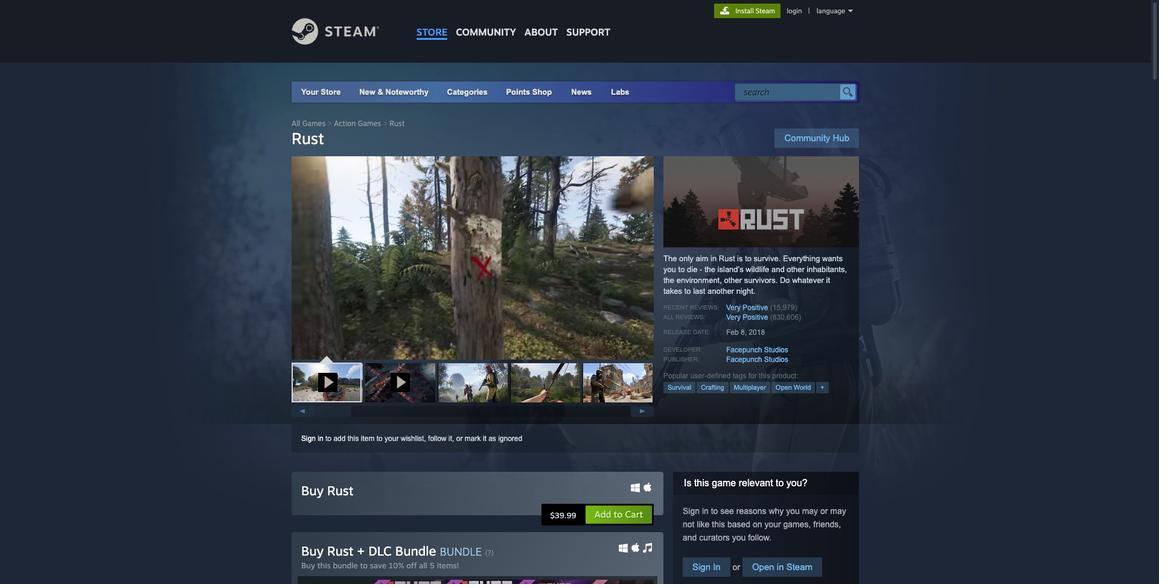 Task type: locate. For each thing, give the bounding box(es) containing it.
1 horizontal spatial or
[[730, 563, 742, 572]]

in
[[713, 562, 721, 572]]

1 vertical spatial it
[[483, 435, 486, 443]]

login link
[[784, 7, 804, 15]]

whatever
[[792, 276, 824, 285]]

crafting
[[701, 384, 724, 391]]

1 horizontal spatial and
[[771, 265, 785, 274]]

0 vertical spatial buy
[[301, 483, 324, 499]]

2 studios from the top
[[764, 356, 788, 364]]

add
[[333, 435, 346, 443]]

0 horizontal spatial your
[[385, 435, 399, 443]]

other down island's
[[724, 276, 742, 285]]

bundle
[[440, 545, 482, 558]]

support
[[566, 26, 610, 38]]

1 vertical spatial all
[[663, 314, 674, 321]]

facepunch up tags on the right of page
[[726, 356, 762, 364]]

to right add
[[614, 509, 623, 520]]

2 positive from the top
[[743, 313, 768, 322]]

in inside sign in to see reasons why you may or may not like this based on your games, friends, and curators you follow.
[[702, 506, 709, 516]]

1 vertical spatial facepunch
[[726, 356, 762, 364]]

2 vertical spatial or
[[730, 563, 742, 572]]

rust down new & noteworthy
[[390, 119, 405, 128]]

0 vertical spatial the
[[704, 265, 715, 274]]

very for very positive (830,606)
[[726, 313, 741, 322]]

1 horizontal spatial open
[[776, 384, 792, 391]]

0 vertical spatial reviews:
[[690, 304, 719, 311]]

0 vertical spatial sign
[[301, 435, 316, 443]]

studios
[[764, 346, 788, 354], [764, 356, 788, 364]]

buy rust + dlc bundle bundle (?)
[[301, 543, 494, 559]]

may up friends, at the bottom of the page
[[830, 506, 846, 516]]

0 vertical spatial facepunch
[[726, 346, 762, 354]]

all games link
[[292, 119, 325, 128]]

1 facepunch studios link from the top
[[726, 346, 788, 354]]

it,
[[449, 435, 454, 443]]

in down sign in to see reasons why you may or may not like this based on your games, friends, and curators you follow.
[[777, 562, 784, 572]]

facepunch for publisher:
[[726, 356, 762, 364]]

date:
[[693, 329, 710, 336]]

1 horizontal spatial it
[[826, 276, 830, 285]]

1 vertical spatial other
[[724, 276, 742, 285]]

1 positive from the top
[[743, 304, 768, 312]]

this
[[759, 372, 770, 380], [348, 435, 359, 443], [694, 478, 709, 488], [712, 520, 725, 529], [317, 561, 331, 570]]

you up games,
[[786, 506, 800, 516]]

1 vertical spatial and
[[683, 533, 697, 543]]

reviews:
[[690, 304, 719, 311], [676, 314, 705, 321]]

add to cart
[[594, 509, 643, 520]]

see
[[720, 506, 734, 516]]

or up friends, at the bottom of the page
[[820, 506, 828, 516]]

other
[[787, 265, 805, 274], [724, 276, 742, 285]]

rust down add
[[327, 483, 353, 499]]

3 buy from the top
[[301, 561, 315, 570]]

bundle
[[333, 561, 358, 570]]

1 vertical spatial studios
[[764, 356, 788, 364]]

1 vertical spatial facepunch studios link
[[726, 356, 788, 364]]

global menu navigation
[[412, 0, 614, 44]]

game
[[712, 478, 736, 488]]

0 vertical spatial facepunch studios link
[[726, 346, 788, 354]]

link to the steam homepage image
[[292, 18, 398, 45]]

to left the see
[[711, 506, 718, 516]]

new & noteworthy link
[[359, 88, 429, 97]]

studios down 2018
[[764, 346, 788, 354]]

0 vertical spatial open
[[776, 384, 792, 391]]

news link
[[562, 81, 601, 103]]

0 horizontal spatial games
[[302, 119, 325, 128]]

to left add
[[325, 435, 331, 443]]

may up games,
[[802, 506, 818, 516]]

facepunch down 8, in the right of the page
[[726, 346, 762, 354]]

sign in link
[[683, 558, 730, 577]]

categories link
[[447, 88, 488, 97]]

reviews: for very positive (830,606)
[[676, 314, 705, 321]]

sign
[[301, 435, 316, 443], [683, 506, 700, 516], [692, 562, 711, 572]]

games
[[302, 119, 325, 128], [358, 119, 381, 128]]

crafting link
[[697, 382, 728, 394]]

other down everything
[[787, 265, 805, 274]]

reviews: down recent reviews:
[[676, 314, 705, 321]]

2 facepunch studios from the top
[[726, 356, 788, 364]]

you
[[663, 265, 676, 274], [786, 506, 800, 516], [732, 533, 746, 543]]

0 vertical spatial steam
[[756, 7, 775, 15]]

sign left in
[[692, 562, 711, 572]]

2 games from the left
[[358, 119, 381, 128]]

rust up island's
[[719, 254, 735, 263]]

and inside sign in to see reasons why you may or may not like this based on your games, friends, and curators you follow.
[[683, 533, 697, 543]]

2 vertical spatial buy
[[301, 561, 315, 570]]

you down the
[[663, 265, 676, 274]]

or
[[456, 435, 463, 443], [820, 506, 828, 516], [730, 563, 742, 572]]

+ right world at right
[[821, 384, 824, 391]]

very positive (15,979)
[[726, 304, 797, 312]]

sign in to add this item to your wishlist, follow it, or mark it as ignored
[[301, 435, 522, 443]]

1 vertical spatial the
[[663, 276, 674, 285]]

the right the -
[[704, 265, 715, 274]]

in inside open in steam link
[[777, 562, 784, 572]]

all
[[292, 119, 300, 128], [663, 314, 674, 321]]

1 horizontal spatial may
[[830, 506, 846, 516]]

this right is
[[694, 478, 709, 488]]

in for sign in to add this item to your wishlist, follow it, or mark it as ignored
[[318, 435, 323, 443]]

this left bundle at the bottom
[[317, 561, 331, 570]]

steam down games,
[[786, 562, 813, 572]]

all reviews:
[[663, 314, 705, 321]]

facepunch studios down 2018
[[726, 346, 788, 354]]

die
[[687, 265, 697, 274]]

it down the inhabitants,
[[826, 276, 830, 285]]

2 facepunch from the top
[[726, 356, 762, 364]]

1 horizontal spatial +
[[821, 384, 824, 391]]

0 horizontal spatial >
[[328, 119, 332, 128]]

this up curators
[[712, 520, 725, 529]]

very down night.
[[726, 304, 741, 312]]

0 horizontal spatial open
[[752, 562, 774, 572]]

points shop
[[506, 88, 552, 97]]

1 very from the top
[[726, 304, 741, 312]]

open world link
[[771, 382, 815, 394]]

like
[[697, 520, 710, 529]]

1 vertical spatial very
[[726, 313, 741, 322]]

1 horizontal spatial your
[[764, 520, 781, 529]]

points
[[506, 88, 530, 97]]

steam
[[756, 7, 775, 15], [786, 562, 813, 572]]

facepunch studios link down 2018
[[726, 346, 788, 354]]

do
[[780, 276, 790, 285]]

reviews: for very positive (15,979)
[[690, 304, 719, 311]]

to inside add to cart link
[[614, 509, 623, 520]]

studios up product: on the bottom right of page
[[764, 356, 788, 364]]

0 vertical spatial or
[[456, 435, 463, 443]]

games right action
[[358, 119, 381, 128]]

in right aim
[[711, 254, 717, 263]]

1 vertical spatial your
[[764, 520, 781, 529]]

positive up very positive (830,606) on the right bottom of page
[[743, 304, 768, 312]]

0 horizontal spatial all
[[292, 119, 300, 128]]

facepunch studios link up for
[[726, 356, 788, 364]]

ignored
[[498, 435, 522, 443]]

steam right install at top
[[756, 7, 775, 15]]

as
[[488, 435, 496, 443]]

the up takes
[[663, 276, 674, 285]]

or inside sign in to see reasons why you may or may not like this based on your games, friends, and curators you follow.
[[820, 506, 828, 516]]

2 vertical spatial sign
[[692, 562, 711, 572]]

your down the why
[[764, 520, 781, 529]]

1 studios from the top
[[764, 346, 788, 354]]

0 vertical spatial studios
[[764, 346, 788, 354]]

and up do
[[771, 265, 785, 274]]

why
[[769, 506, 784, 516]]

0 vertical spatial facepunch studios
[[726, 346, 788, 354]]

1 games from the left
[[302, 119, 325, 128]]

1 horizontal spatial you
[[732, 533, 746, 543]]

1 horizontal spatial all
[[663, 314, 674, 321]]

multiplayer link
[[730, 382, 770, 394]]

feb 8, 2018
[[726, 328, 765, 337]]

your
[[385, 435, 399, 443], [764, 520, 781, 529]]

facepunch studios for developer:
[[726, 346, 788, 354]]

night.
[[736, 287, 755, 296]]

positive down very positive (15,979)
[[743, 313, 768, 322]]

1 facepunch from the top
[[726, 346, 762, 354]]

0 vertical spatial positive
[[743, 304, 768, 312]]

1 vertical spatial facepunch studios
[[726, 356, 788, 364]]

in for sign in to see reasons why you may or may not like this based on your games, friends, and curators you follow.
[[702, 506, 709, 516]]

2 facepunch studios link from the top
[[726, 356, 788, 364]]

(15,979)
[[770, 304, 797, 312]]

another
[[707, 287, 734, 296]]

sign in link
[[301, 435, 323, 443]]

about
[[524, 26, 558, 38]]

dlc
[[368, 543, 392, 559]]

you down based
[[732, 533, 746, 543]]

sign up "not"
[[683, 506, 700, 516]]

account menu navigation
[[714, 4, 859, 18]]

or right in
[[730, 563, 742, 572]]

1 horizontal spatial games
[[358, 119, 381, 128]]

1 vertical spatial sign
[[683, 506, 700, 516]]

your left wishlist,
[[385, 435, 399, 443]]

1 vertical spatial buy
[[301, 543, 324, 559]]

the
[[704, 265, 715, 274], [663, 276, 674, 285]]

very
[[726, 304, 741, 312], [726, 313, 741, 322]]

0 vertical spatial your
[[385, 435, 399, 443]]

1 vertical spatial open
[[752, 562, 774, 572]]

rust inside the only aim in rust is to survive. everything wants you to die - the island's wildlife and other inhabitants, the environment, other survivors. do whatever it takes to last another night.
[[719, 254, 735, 263]]

facepunch studios up for
[[726, 356, 788, 364]]

in
[[711, 254, 717, 263], [318, 435, 323, 443], [702, 506, 709, 516], [777, 562, 784, 572]]

2 horizontal spatial you
[[786, 506, 800, 516]]

and down "not"
[[683, 533, 697, 543]]

games left action
[[302, 119, 325, 128]]

0 horizontal spatial or
[[456, 435, 463, 443]]

install
[[735, 7, 754, 15]]

2 may from the left
[[830, 506, 846, 516]]

to inside sign in to see reasons why you may or may not like this based on your games, friends, and curators you follow.
[[711, 506, 718, 516]]

you inside the only aim in rust is to survive. everything wants you to die - the island's wildlife and other inhabitants, the environment, other survivors. do whatever it takes to last another night.
[[663, 265, 676, 274]]

0 vertical spatial it
[[826, 276, 830, 285]]

open down product: on the bottom right of page
[[776, 384, 792, 391]]

your store link
[[301, 88, 341, 97]]

positive
[[743, 304, 768, 312], [743, 313, 768, 322]]

in up like at the bottom right of page
[[702, 506, 709, 516]]

0 horizontal spatial steam
[[756, 7, 775, 15]]

0 horizontal spatial may
[[802, 506, 818, 516]]

0 vertical spatial +
[[821, 384, 824, 391]]

0 vertical spatial and
[[771, 265, 785, 274]]

0 vertical spatial all
[[292, 119, 300, 128]]

0 horizontal spatial it
[[483, 435, 486, 443]]

1 buy from the top
[[301, 483, 324, 499]]

1 vertical spatial reviews:
[[676, 314, 705, 321]]

0 horizontal spatial you
[[663, 265, 676, 274]]

save
[[370, 561, 386, 570]]

0 horizontal spatial other
[[724, 276, 742, 285]]

1 horizontal spatial >
[[383, 119, 387, 128]]

and
[[771, 265, 785, 274], [683, 533, 697, 543]]

1 horizontal spatial steam
[[786, 562, 813, 572]]

1 horizontal spatial other
[[787, 265, 805, 274]]

1 vertical spatial steam
[[786, 562, 813, 572]]

0 horizontal spatial the
[[663, 276, 674, 285]]

it left as
[[483, 435, 486, 443]]

None search field
[[735, 83, 857, 101]]

>
[[328, 119, 332, 128], [383, 119, 387, 128]]

items!
[[437, 561, 459, 570]]

1 vertical spatial or
[[820, 506, 828, 516]]

2018
[[749, 328, 765, 337]]

0 horizontal spatial and
[[683, 533, 697, 543]]

rust link
[[390, 119, 405, 128]]

reviews: down last
[[690, 304, 719, 311]]

or right it,
[[456, 435, 463, 443]]

in left add
[[318, 435, 323, 443]]

sign inside sign in to see reasons why you may or may not like this based on your games, friends, and curators you follow.
[[683, 506, 700, 516]]

very up 'feb'
[[726, 313, 741, 322]]

2 very from the top
[[726, 313, 741, 322]]

buy for buy rust
[[301, 483, 324, 499]]

+ left 'dlc'
[[357, 543, 365, 559]]

open down follow.
[[752, 562, 774, 572]]

0 vertical spatial very
[[726, 304, 741, 312]]

popular user-defined tags for this product:
[[663, 372, 798, 380]]

hub
[[833, 133, 849, 143]]

follow
[[428, 435, 447, 443]]

action games link
[[334, 119, 381, 128]]

your store
[[301, 88, 341, 97]]

1 vertical spatial positive
[[743, 313, 768, 322]]

> left action
[[328, 119, 332, 128]]

your
[[301, 88, 319, 97]]

multiplayer
[[734, 384, 766, 391]]

0 vertical spatial you
[[663, 265, 676, 274]]

community hub
[[784, 133, 849, 143]]

open in steam
[[752, 562, 813, 572]]

> left "rust" link
[[383, 119, 387, 128]]

(?)
[[485, 549, 494, 558]]

1 facepunch studios from the top
[[726, 346, 788, 354]]

1 vertical spatial +
[[357, 543, 365, 559]]

sign left add
[[301, 435, 316, 443]]

2 horizontal spatial or
[[820, 506, 828, 516]]

this right add
[[348, 435, 359, 443]]



Task type: describe. For each thing, give the bounding box(es) containing it.
based
[[727, 520, 750, 529]]

this right for
[[759, 372, 770, 380]]

1 may from the left
[[802, 506, 818, 516]]

inhabitants,
[[807, 265, 847, 274]]

0 horizontal spatial +
[[357, 543, 365, 559]]

bundle
[[395, 543, 436, 559]]

your inside sign in to see reasons why you may or may not like this based on your games, friends, and curators you follow.
[[764, 520, 781, 529]]

all for all reviews:
[[663, 314, 674, 321]]

wants
[[822, 254, 843, 263]]

world
[[794, 384, 811, 391]]

tags
[[733, 372, 746, 380]]

5
[[430, 561, 435, 570]]

popular
[[663, 372, 688, 380]]

island's
[[718, 265, 744, 274]]

recent reviews:
[[663, 304, 719, 311]]

to left die
[[678, 265, 685, 274]]

facepunch studios link for developer:
[[726, 346, 788, 354]]

survival
[[668, 384, 691, 391]]

survive.
[[754, 254, 781, 263]]

action
[[334, 119, 356, 128]]

positive for (15,979)
[[743, 304, 768, 312]]

all
[[419, 561, 427, 570]]

wildlife
[[746, 265, 769, 274]]

on
[[753, 520, 762, 529]]

buy rust
[[301, 483, 353, 499]]

takes
[[663, 287, 682, 296]]

1 horizontal spatial the
[[704, 265, 715, 274]]

is this game relevant to you?
[[684, 478, 807, 488]]

login
[[787, 7, 802, 15]]

community
[[784, 133, 830, 143]]

to left you?
[[776, 478, 784, 488]]

in inside the only aim in rust is to survive. everything wants you to die - the island's wildlife and other inhabitants, the environment, other survivors. do whatever it takes to last another night.
[[711, 254, 717, 263]]

2 vertical spatial you
[[732, 533, 746, 543]]

to left save
[[360, 561, 368, 570]]

8,
[[741, 328, 747, 337]]

in for open in steam
[[777, 562, 784, 572]]

2 > from the left
[[383, 119, 387, 128]]

to right the item
[[377, 435, 383, 443]]

community
[[456, 26, 516, 38]]

sign for sign in
[[692, 562, 711, 572]]

2 buy from the top
[[301, 543, 324, 559]]

store
[[321, 88, 341, 97]]

rust up bundle at the bottom
[[327, 543, 353, 559]]

labs link
[[601, 81, 639, 103]]

labs
[[611, 88, 629, 97]]

release date:
[[663, 329, 710, 336]]

survivors.
[[744, 276, 778, 285]]

very for very positive (15,979)
[[726, 304, 741, 312]]

shop
[[532, 88, 552, 97]]

all for all games > action games > rust
[[292, 119, 300, 128]]

only
[[679, 254, 694, 263]]

release
[[663, 329, 691, 336]]

wishlist,
[[401, 435, 426, 443]]

search search field
[[744, 85, 837, 100]]

is
[[737, 254, 743, 263]]

for
[[748, 372, 757, 380]]

&
[[378, 88, 383, 97]]

new & noteworthy
[[359, 88, 429, 97]]

points shop link
[[496, 81, 562, 103]]

install steam link
[[714, 4, 781, 18]]

facepunch studios link for publisher:
[[726, 356, 788, 364]]

sign for sign in to see reasons why you may or may not like this based on your games, friends, and curators you follow.
[[683, 506, 700, 516]]

the only aim in rust is to survive. everything wants you to die - the island's wildlife and other inhabitants, the environment, other survivors. do whatever it takes to last another night.
[[663, 254, 847, 296]]

add
[[594, 509, 611, 520]]

is
[[684, 478, 691, 488]]

this inside sign in to see reasons why you may or may not like this based on your games, friends, and curators you follow.
[[712, 520, 725, 529]]

0 vertical spatial other
[[787, 265, 805, 274]]

open for open world
[[776, 384, 792, 391]]

developer:
[[663, 346, 702, 353]]

support link
[[562, 0, 614, 41]]

buy for buy this bundle to save 10% off all 5 items!
[[301, 561, 315, 570]]

reasons
[[736, 506, 766, 516]]

relevant
[[739, 478, 773, 488]]

open for open in steam
[[752, 562, 774, 572]]

all games > action games > rust
[[292, 119, 405, 128]]

recent
[[663, 304, 688, 311]]

studios for publisher:
[[764, 356, 788, 364]]

sign in to see reasons why you may or may not like this based on your games, friends, and curators you follow.
[[683, 506, 846, 543]]

feb
[[726, 328, 739, 337]]

(830,606)
[[770, 313, 801, 322]]

it inside the only aim in rust is to survive. everything wants you to die - the island's wildlife and other inhabitants, the environment, other survivors. do whatever it takes to last another night.
[[826, 276, 830, 285]]

last
[[693, 287, 705, 296]]

publisher:
[[663, 356, 699, 363]]

steam inside account menu navigation
[[756, 7, 775, 15]]

to right is
[[745, 254, 752, 263]]

positive for (830,606)
[[743, 313, 768, 322]]

cart
[[625, 509, 643, 520]]

facepunch studios for publisher:
[[726, 356, 788, 364]]

store
[[417, 26, 447, 38]]

1 vertical spatial you
[[786, 506, 800, 516]]

not
[[683, 520, 694, 529]]

off
[[406, 561, 417, 570]]

you?
[[786, 478, 807, 488]]

very positive (830,606)
[[726, 313, 801, 322]]

about link
[[520, 0, 562, 41]]

studios for developer:
[[764, 346, 788, 354]]

defined
[[707, 372, 731, 380]]

to left last
[[684, 287, 691, 296]]

install steam
[[735, 7, 775, 15]]

and inside the only aim in rust is to survive. everything wants you to die - the island's wildlife and other inhabitants, the environment, other survivors. do whatever it takes to last another night.
[[771, 265, 785, 274]]

-
[[700, 265, 702, 274]]

community hub link
[[775, 129, 859, 148]]

rust down all games "link"
[[292, 129, 324, 148]]

the
[[663, 254, 677, 263]]

noteworthy
[[385, 88, 429, 97]]

1 > from the left
[[328, 119, 332, 128]]

aim
[[696, 254, 708, 263]]

facepunch for developer:
[[726, 346, 762, 354]]

item
[[361, 435, 375, 443]]

survival link
[[663, 382, 695, 394]]

store link
[[412, 0, 452, 44]]

community link
[[452, 0, 520, 44]]

open world
[[776, 384, 811, 391]]

sign for sign in to add this item to your wishlist, follow it, or mark it as ignored
[[301, 435, 316, 443]]



Task type: vqa. For each thing, say whether or not it's contained in the screenshot.
THE SIGN corresponding to Sign In
yes



